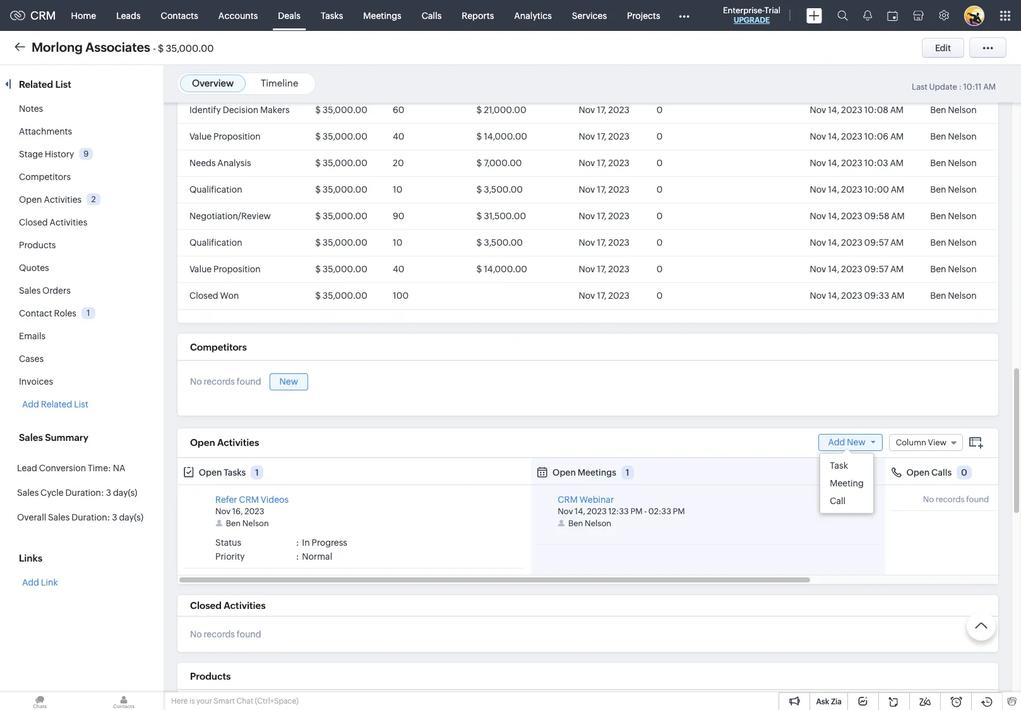 Task type: describe. For each thing, give the bounding box(es) containing it.
analytics
[[514, 10, 552, 21]]

create menu element
[[799, 0, 830, 31]]

1 vertical spatial closed activities
[[190, 600, 266, 611]]

task
[[830, 461, 848, 471]]

3 for overall sales duration:
[[112, 512, 117, 522]]

attachments
[[19, 126, 72, 136]]

contact roles link
[[19, 308, 76, 318]]

timeline
[[261, 78, 298, 88]]

7 $ 35,000.00 from the top
[[315, 264, 368, 274]]

overall
[[17, 512, 46, 522]]

calendar image
[[888, 10, 898, 21]]

1 vertical spatial closed
[[190, 291, 218, 301]]

(ctrl+space)
[[255, 697, 299, 706]]

refer
[[215, 495, 237, 505]]

create menu image
[[807, 8, 823, 23]]

open up refer
[[199, 467, 222, 478]]

0 horizontal spatial list
[[55, 79, 71, 90]]

open meetings
[[553, 467, 617, 478]]

leads link
[[106, 0, 151, 31]]

09:58
[[865, 211, 890, 221]]

history
[[45, 149, 74, 159]]

upgrade
[[734, 16, 770, 25]]

10:11
[[964, 82, 982, 92]]

view
[[928, 438, 947, 448]]

0 horizontal spatial open activities
[[19, 195, 82, 205]]

14, down nov 14, 2023 10:06 am
[[828, 158, 840, 168]]

crm for crm webinar nov 14, 2023 12:33 pm - 02:33 pm
[[558, 495, 578, 505]]

3,500.00 for nov 14, 2023 09:57 am
[[484, 238, 523, 248]]

0 vertical spatial related
[[19, 79, 53, 90]]

0 vertical spatial no
[[190, 377, 202, 387]]

14, down nov 14, 2023 10:03 am
[[828, 184, 840, 195]]

associates
[[85, 39, 150, 54]]

sales cycle duration: 3 day(s)
[[17, 488, 137, 498]]

contacts image
[[84, 692, 164, 710]]

5 $ 35,000.00 from the top
[[315, 211, 368, 221]]

projects link
[[617, 0, 671, 31]]

3 nov 17, 2023 from the top
[[579, 158, 630, 168]]

proposition for nov 14, 2023 09:57 am
[[214, 264, 261, 274]]

0 vertical spatial no records found
[[190, 377, 261, 387]]

closed activities link
[[19, 217, 87, 227]]

12:33
[[609, 507, 629, 516]]

time:
[[88, 463, 111, 473]]

refer crm videos nov 16, 2023
[[215, 495, 289, 516]]

2 nov 17, 2023 from the top
[[579, 131, 630, 142]]

$ 14,000.00 for nov 14, 2023 10:06 am
[[477, 131, 527, 142]]

0 vertical spatial products
[[19, 240, 56, 250]]

nov 14, 2023 10:06 am
[[810, 131, 904, 142]]

nov 14, 2023 09:33 am
[[810, 291, 905, 301]]

14, left the 09:33
[[828, 291, 840, 301]]

calls inside calls link
[[422, 10, 442, 21]]

contact
[[19, 308, 52, 318]]

profile element
[[957, 0, 993, 31]]

35,000.00 inside morlong associates - $ 35,000.00
[[166, 43, 214, 53]]

1 for open tasks
[[255, 467, 259, 478]]

products link
[[19, 240, 56, 250]]

1 vertical spatial found
[[967, 495, 990, 504]]

14,000.00 for nov 14, 2023 09:57 am
[[484, 264, 527, 274]]

invoices
[[19, 377, 53, 387]]

link
[[41, 577, 58, 588]]

am right the 09:58
[[892, 211, 905, 221]]

orders
[[42, 286, 71, 296]]

contacts link
[[151, 0, 208, 31]]

crm webinar nov 14, 2023 12:33 pm - 02:33 pm
[[558, 495, 685, 516]]

services
[[572, 10, 607, 21]]

home
[[71, 10, 96, 21]]

decision
[[223, 105, 259, 115]]

2 17, from the top
[[597, 131, 607, 142]]

16,
[[232, 507, 243, 516]]

last update : 10:11 am
[[912, 82, 996, 92]]

14, up nov 14, 2023 10:03 am
[[828, 131, 840, 142]]

timeline link
[[261, 78, 298, 88]]

1 vertical spatial no
[[923, 495, 934, 504]]

- inside morlong associates - $ 35,000.00
[[153, 43, 156, 53]]

0 vertical spatial records
[[204, 377, 235, 387]]

smart
[[214, 697, 235, 706]]

40 for nov 14, 2023 10:06 am
[[393, 131, 405, 142]]

new link
[[269, 373, 308, 390]]

zia
[[831, 697, 842, 706]]

3 $ 35,000.00 from the top
[[315, 158, 368, 168]]

analytics link
[[504, 0, 562, 31]]

duration: for overall sales duration:
[[71, 512, 110, 522]]

cases link
[[19, 354, 44, 364]]

Other Modules field
[[671, 5, 698, 26]]

value proposition for nov 14, 2023 09:57 am
[[190, 264, 261, 274]]

nov 14, 2023 10:08 am
[[810, 105, 904, 115]]

emails link
[[19, 331, 46, 341]]

progress
[[312, 538, 347, 548]]

open down 'competitors' link
[[19, 195, 42, 205]]

identify decision makers
[[190, 105, 290, 115]]

2 vertical spatial closed
[[190, 600, 222, 611]]

chats image
[[0, 692, 80, 710]]

open activities link
[[19, 195, 82, 205]]

ask
[[817, 697, 830, 706]]

nov inside refer crm videos nov 16, 2023
[[215, 507, 231, 516]]

02:33
[[649, 507, 672, 516]]

: for : in progress
[[296, 538, 299, 548]]

0 horizontal spatial competitors
[[19, 172, 71, 182]]

am right 10:03
[[890, 158, 904, 168]]

update
[[930, 82, 958, 92]]

10:06
[[865, 131, 889, 142]]

5 17, from the top
[[597, 211, 607, 221]]

day(s) for overall sales duration: 3 day(s)
[[119, 512, 143, 522]]

overview
[[192, 78, 234, 88]]

8 $ 35,000.00 from the top
[[315, 291, 368, 301]]

quotes link
[[19, 263, 49, 273]]

14, down nov 14, 2023 09:58 am
[[828, 238, 840, 248]]

1 horizontal spatial competitors
[[190, 342, 247, 352]]

$ 14,000.00 for nov 14, 2023 09:57 am
[[477, 264, 527, 274]]

14,000.00 for nov 14, 2023 10:06 am
[[484, 131, 527, 142]]

nov 14, 2023 10:00 am
[[810, 184, 905, 195]]

emails
[[19, 331, 46, 341]]

ask zia
[[817, 697, 842, 706]]

chat
[[237, 697, 253, 706]]

won
[[220, 291, 239, 301]]

100
[[393, 291, 409, 301]]

crm link
[[10, 9, 56, 22]]

reports link
[[452, 0, 504, 31]]

10 for nov 14, 2023 10:00 am
[[393, 184, 403, 195]]

duration: for sales cycle duration:
[[65, 488, 104, 498]]

meeting
[[830, 478, 864, 489]]

: in progress
[[296, 538, 347, 548]]

am right 10:00
[[891, 184, 905, 195]]

quotes
[[19, 263, 49, 273]]

60
[[393, 105, 405, 115]]

$ inside morlong associates - $ 35,000.00
[[158, 43, 164, 53]]

add new
[[829, 437, 866, 448]]

0 horizontal spatial tasks
[[224, 467, 246, 478]]

webinar
[[580, 495, 614, 505]]

signals image
[[864, 10, 872, 21]]

lead
[[17, 463, 37, 473]]

1 horizontal spatial calls
[[932, 467, 952, 478]]

search image
[[838, 10, 848, 21]]

0 horizontal spatial closed activities
[[19, 217, 87, 227]]

identify
[[190, 105, 221, 115]]

contacts
[[161, 10, 198, 21]]

sales summary
[[19, 432, 88, 443]]

0 horizontal spatial 1
[[87, 308, 90, 318]]

Column View field
[[889, 434, 963, 451]]

10 for nov 14, 2023 09:57 am
[[393, 238, 403, 248]]

- inside crm webinar nov 14, 2023 12:33 pm - 02:33 pm
[[645, 507, 647, 516]]

4 $ 35,000.00 from the top
[[315, 184, 368, 195]]

projects
[[627, 10, 661, 21]]

4 17, from the top
[[597, 184, 607, 195]]

6 $ 35,000.00 from the top
[[315, 238, 368, 248]]

stage history
[[19, 149, 74, 159]]

value proposition for nov 14, 2023 10:06 am
[[190, 131, 261, 142]]

21,000.00
[[484, 105, 527, 115]]

is
[[189, 697, 195, 706]]

20
[[393, 158, 404, 168]]



Task type: locate. For each thing, give the bounding box(es) containing it.
videos
[[261, 495, 289, 505]]

crm up morlong
[[30, 9, 56, 22]]

crm inside refer crm videos nov 16, 2023
[[239, 495, 259, 505]]

1 vertical spatial -
[[645, 507, 647, 516]]

1 up refer crm videos link
[[255, 467, 259, 478]]

calls left 'reports' link
[[422, 10, 442, 21]]

crm inside crm webinar nov 14, 2023 12:33 pm - 02:33 pm
[[558, 495, 578, 505]]

1 17, from the top
[[597, 105, 607, 115]]

1 vertical spatial 10
[[393, 238, 403, 248]]

proposition up won
[[214, 264, 261, 274]]

0 vertical spatial qualification
[[190, 184, 242, 195]]

open calls
[[907, 467, 952, 478]]

0 vertical spatial value
[[190, 131, 212, 142]]

0 vertical spatial day(s)
[[113, 488, 137, 498]]

deals link
[[268, 0, 311, 31]]

7 17, from the top
[[597, 264, 607, 274]]

1 $ 14,000.00 from the top
[[477, 131, 527, 142]]

add left link
[[22, 577, 39, 588]]

8 nov 17, 2023 from the top
[[579, 291, 630, 301]]

qualification for nov 14, 2023 09:57 am
[[190, 238, 242, 248]]

14, down the nov 14, 2023 10:00 am
[[828, 211, 840, 221]]

value up needs
[[190, 131, 212, 142]]

open down "column view" at the right bottom of page
[[907, 467, 930, 478]]

stage
[[19, 149, 43, 159]]

value up closed won
[[190, 264, 212, 274]]

2 09:57 from the top
[[865, 264, 889, 274]]

sales orders link
[[19, 286, 71, 296]]

1 pm from the left
[[631, 507, 643, 516]]

refer crm videos link
[[215, 495, 289, 505]]

2 vertical spatial add
[[22, 577, 39, 588]]

deals
[[278, 10, 301, 21]]

2 10 from the top
[[393, 238, 403, 248]]

am down nov 14, 2023 09:58 am
[[891, 238, 904, 248]]

0 vertical spatial -
[[153, 43, 156, 53]]

0 horizontal spatial pm
[[631, 507, 643, 516]]

14,000.00 down 31,500.00
[[484, 264, 527, 274]]

2 vertical spatial :
[[296, 551, 299, 562]]

$ 14,000.00 down $ 31,500.00
[[477, 264, 527, 274]]

notes
[[19, 104, 43, 114]]

0 vertical spatial tasks
[[321, 10, 343, 21]]

10 down '90'
[[393, 238, 403, 248]]

3,500.00 down 31,500.00
[[484, 238, 523, 248]]

1 40 from the top
[[393, 131, 405, 142]]

1 vertical spatial products
[[190, 671, 231, 682]]

nov 14, 2023 09:57 am for 14,000.00
[[810, 264, 904, 274]]

0 vertical spatial closed
[[19, 217, 48, 227]]

0 vertical spatial $ 14,000.00
[[477, 131, 527, 142]]

3 down sales cycle duration: 3 day(s)
[[112, 512, 117, 522]]

products
[[19, 240, 56, 250], [190, 671, 231, 682]]

09:57 up the 09:33
[[865, 264, 889, 274]]

sales orders
[[19, 286, 71, 296]]

priority
[[215, 551, 245, 562]]

proposition for nov 14, 2023 10:06 am
[[214, 131, 261, 142]]

sales left cycle
[[17, 488, 39, 498]]

2 $ 14,000.00 from the top
[[477, 264, 527, 274]]

2 proposition from the top
[[214, 264, 261, 274]]

add up task
[[829, 437, 846, 448]]

am right 10:06
[[891, 131, 904, 142]]

1 vertical spatial qualification
[[190, 238, 242, 248]]

1 $ 3,500.00 from the top
[[477, 184, 523, 195]]

sales for sales cycle duration: 3 day(s)
[[17, 488, 39, 498]]

sales down quotes link
[[19, 286, 41, 296]]

10:08
[[865, 105, 889, 115]]

duration: up overall sales duration: 3 day(s)
[[65, 488, 104, 498]]

last
[[912, 82, 928, 92]]

value for nov 14, 2023 09:57 am
[[190, 264, 212, 274]]

1 vertical spatial list
[[74, 399, 88, 409]]

0 vertical spatial nov 14, 2023 09:57 am
[[810, 238, 904, 248]]

notes link
[[19, 104, 43, 114]]

1 vertical spatial records
[[936, 495, 965, 504]]

: left in
[[296, 538, 299, 548]]

value
[[190, 131, 212, 142], [190, 264, 212, 274]]

makers
[[260, 105, 290, 115]]

day(s) for sales cycle duration: 3 day(s)
[[113, 488, 137, 498]]

8 17, from the top
[[597, 291, 607, 301]]

status
[[215, 538, 241, 548]]

1 vertical spatial related
[[41, 399, 72, 409]]

14, inside crm webinar nov 14, 2023 12:33 pm - 02:33 pm
[[575, 507, 586, 516]]

activities down priority
[[224, 600, 266, 611]]

1 up crm webinar nov 14, 2023 12:33 pm - 02:33 pm
[[626, 467, 630, 478]]

1 vertical spatial day(s)
[[119, 512, 143, 522]]

no
[[190, 377, 202, 387], [923, 495, 934, 504], [190, 629, 202, 639]]

$ 3,500.00 for nov 14, 2023 10:00 am
[[477, 184, 523, 195]]

0 vertical spatial 10
[[393, 184, 403, 195]]

closed left won
[[190, 291, 218, 301]]

2 qualification from the top
[[190, 238, 242, 248]]

nov 14, 2023 09:57 am
[[810, 238, 904, 248], [810, 264, 904, 274]]

7 nov 17, 2023 from the top
[[579, 264, 630, 274]]

your
[[196, 697, 212, 706]]

1 vertical spatial meetings
[[578, 467, 617, 478]]

1 vertical spatial competitors
[[190, 342, 247, 352]]

am right the 09:33
[[892, 291, 905, 301]]

related down invoices link
[[41, 399, 72, 409]]

competitors down closed won
[[190, 342, 247, 352]]

7,000.00
[[484, 158, 522, 168]]

sales for sales orders
[[19, 286, 41, 296]]

10 down the 20
[[393, 184, 403, 195]]

3 down time:
[[106, 488, 111, 498]]

enterprise-trial upgrade
[[723, 6, 781, 25]]

1 vertical spatial new
[[847, 437, 866, 448]]

1 horizontal spatial tasks
[[321, 10, 343, 21]]

overall sales duration: 3 day(s)
[[17, 512, 143, 522]]

in
[[302, 538, 310, 548]]

column
[[896, 438, 927, 448]]

1 vertical spatial tasks
[[224, 467, 246, 478]]

add down invoices
[[22, 399, 39, 409]]

normal
[[302, 551, 332, 562]]

0 horizontal spatial calls
[[422, 10, 442, 21]]

1 nov 17, 2023 from the top
[[579, 105, 630, 115]]

proposition down identify decision makers
[[214, 131, 261, 142]]

nov 14, 2023 09:57 am up the nov 14, 2023 09:33 am
[[810, 264, 904, 274]]

add link
[[22, 577, 58, 588]]

2 horizontal spatial crm
[[558, 495, 578, 505]]

1 vertical spatial 3
[[112, 512, 117, 522]]

2023 inside refer crm videos nov 16, 2023
[[245, 507, 264, 516]]

1 vertical spatial open activities
[[190, 437, 259, 448]]

1 vertical spatial value
[[190, 264, 212, 274]]

1 vertical spatial 3,500.00
[[484, 238, 523, 248]]

$ 31,500.00
[[477, 211, 526, 221]]

0 vertical spatial 09:57
[[865, 238, 889, 248]]

2 vertical spatial no
[[190, 629, 202, 639]]

qualification down needs analysis
[[190, 184, 242, 195]]

0 vertical spatial open activities
[[19, 195, 82, 205]]

1 vertical spatial calls
[[932, 467, 952, 478]]

1 14,000.00 from the top
[[484, 131, 527, 142]]

na
[[113, 463, 125, 473]]

ben
[[931, 105, 947, 115], [931, 131, 947, 142], [931, 158, 947, 168], [931, 184, 947, 195], [931, 211, 947, 221], [931, 238, 947, 248], [931, 264, 947, 274], [931, 291, 947, 301], [226, 519, 241, 528], [569, 519, 583, 528]]

closed won
[[190, 291, 239, 301]]

open up crm webinar link at the right
[[553, 467, 576, 478]]

closed activities down open activities link
[[19, 217, 87, 227]]

value proposition
[[190, 131, 261, 142], [190, 264, 261, 274]]

0 vertical spatial value proposition
[[190, 131, 261, 142]]

$ 3,500.00 down $ 31,500.00
[[477, 238, 523, 248]]

products up quotes link
[[19, 240, 56, 250]]

1 vertical spatial nov 14, 2023 09:57 am
[[810, 264, 904, 274]]

stage history link
[[19, 149, 74, 159]]

sales up lead on the left bottom of page
[[19, 432, 43, 443]]

09:57 for $ 14,000.00
[[865, 264, 889, 274]]

add for add link
[[22, 577, 39, 588]]

open up the "open tasks"
[[190, 437, 215, 448]]

crm left "webinar"
[[558, 495, 578, 505]]

related list
[[19, 79, 73, 90]]

add for add related list
[[22, 399, 39, 409]]

lead conversion time: na
[[17, 463, 125, 473]]

list down morlong
[[55, 79, 71, 90]]

sales down cycle
[[48, 512, 70, 522]]

2 40 from the top
[[393, 264, 405, 274]]

1 nov 14, 2023 09:57 am from the top
[[810, 238, 904, 248]]

meetings
[[363, 10, 402, 21], [578, 467, 617, 478]]

1 horizontal spatial products
[[190, 671, 231, 682]]

2 $ 35,000.00 from the top
[[315, 131, 368, 142]]

1 horizontal spatial closed activities
[[190, 600, 266, 611]]

6 17, from the top
[[597, 238, 607, 248]]

open activities up closed activities link
[[19, 195, 82, 205]]

1 vertical spatial duration:
[[71, 512, 110, 522]]

2 vertical spatial found
[[237, 629, 261, 639]]

value for nov 14, 2023 10:06 am
[[190, 131, 212, 142]]

1 value proposition from the top
[[190, 131, 261, 142]]

2 3,500.00 from the top
[[484, 238, 523, 248]]

0 vertical spatial meetings
[[363, 10, 402, 21]]

0 horizontal spatial meetings
[[363, 10, 402, 21]]

meetings up "webinar"
[[578, 467, 617, 478]]

0 vertical spatial new
[[280, 376, 298, 387]]

1 vertical spatial 40
[[393, 264, 405, 274]]

1 right roles
[[87, 308, 90, 318]]

closed down priority
[[190, 600, 222, 611]]

nov 14, 2023 09:57 am for 3,500.00
[[810, 238, 904, 248]]

1 value from the top
[[190, 131, 212, 142]]

meetings left calls link
[[363, 10, 402, 21]]

5 nov 17, 2023 from the top
[[579, 211, 630, 221]]

2 pm from the left
[[673, 507, 685, 516]]

conversion
[[39, 463, 86, 473]]

: left 10:11
[[959, 82, 962, 92]]

activities down open activities link
[[50, 217, 87, 227]]

tasks right deals link
[[321, 10, 343, 21]]

products up your
[[190, 671, 231, 682]]

: for : normal
[[296, 551, 299, 562]]

0 horizontal spatial new
[[280, 376, 298, 387]]

0 horizontal spatial -
[[153, 43, 156, 53]]

related up notes link
[[19, 79, 53, 90]]

1 horizontal spatial 3
[[112, 512, 117, 522]]

35,000.00
[[166, 43, 214, 53], [323, 105, 368, 115], [323, 131, 368, 142], [323, 158, 368, 168], [323, 184, 368, 195], [323, 211, 368, 221], [323, 238, 368, 248], [323, 264, 368, 274], [323, 291, 368, 301]]

closed
[[19, 217, 48, 227], [190, 291, 218, 301], [190, 600, 222, 611]]

contact roles
[[19, 308, 76, 318]]

activities up closed activities link
[[44, 195, 82, 205]]

$ 3,500.00 down $ 7,000.00
[[477, 184, 523, 195]]

qualification down negotiation/review in the top left of the page
[[190, 238, 242, 248]]

value proposition up needs analysis
[[190, 131, 261, 142]]

search element
[[830, 0, 856, 31]]

1
[[87, 308, 90, 318], [255, 467, 259, 478], [626, 467, 630, 478]]

2
[[91, 194, 96, 204]]

0 horizontal spatial products
[[19, 240, 56, 250]]

1 09:57 from the top
[[865, 238, 889, 248]]

links
[[19, 553, 42, 564]]

2 value from the top
[[190, 264, 212, 274]]

qualification for nov 14, 2023 10:00 am
[[190, 184, 242, 195]]

nov 17, 2023
[[579, 105, 630, 115], [579, 131, 630, 142], [579, 158, 630, 168], [579, 184, 630, 195], [579, 211, 630, 221], [579, 238, 630, 248], [579, 264, 630, 274], [579, 291, 630, 301]]

14, up nov 14, 2023 10:06 am
[[828, 105, 840, 115]]

1 vertical spatial 09:57
[[865, 264, 889, 274]]

2 nov 14, 2023 09:57 am from the top
[[810, 264, 904, 274]]

14,000.00
[[484, 131, 527, 142], [484, 264, 527, 274]]

found
[[237, 377, 261, 387], [967, 495, 990, 504], [237, 629, 261, 639]]

3 17, from the top
[[597, 158, 607, 168]]

0 vertical spatial 3,500.00
[[484, 184, 523, 195]]

40
[[393, 131, 405, 142], [393, 264, 405, 274]]

1 3,500.00 from the top
[[484, 184, 523, 195]]

profile image
[[965, 5, 985, 26]]

09:57 down the 09:58
[[865, 238, 889, 248]]

1 proposition from the top
[[214, 131, 261, 142]]

nov inside crm webinar nov 14, 2023 12:33 pm - 02:33 pm
[[558, 507, 573, 516]]

0 vertical spatial calls
[[422, 10, 442, 21]]

40 up 100
[[393, 264, 405, 274]]

reports
[[462, 10, 494, 21]]

am right 10:08
[[891, 105, 904, 115]]

1 horizontal spatial list
[[74, 399, 88, 409]]

1 horizontal spatial -
[[645, 507, 647, 516]]

14, down crm webinar link at the right
[[575, 507, 586, 516]]

10:00
[[865, 184, 889, 195]]

1 vertical spatial add
[[829, 437, 846, 448]]

tasks up refer
[[224, 467, 246, 478]]

: left normal
[[296, 551, 299, 562]]

am right 10:11
[[984, 82, 996, 92]]

overview link
[[192, 78, 234, 88]]

1 horizontal spatial crm
[[239, 495, 259, 505]]

0 vertical spatial :
[[959, 82, 962, 92]]

3,500.00 down the 7,000.00
[[484, 184, 523, 195]]

column view
[[896, 438, 947, 448]]

pm right 02:33
[[673, 507, 685, 516]]

1 $ 35,000.00 from the top
[[315, 105, 368, 115]]

2 value proposition from the top
[[190, 264, 261, 274]]

0 horizontal spatial crm
[[30, 9, 56, 22]]

services link
[[562, 0, 617, 31]]

morlong associates - $ 35,000.00
[[32, 39, 214, 54]]

ben nelson
[[931, 105, 977, 115], [931, 131, 977, 142], [931, 158, 977, 168], [931, 184, 977, 195], [931, 211, 977, 221], [931, 238, 977, 248], [931, 264, 977, 274], [931, 291, 977, 301], [226, 519, 269, 528], [569, 519, 612, 528]]

list up summary
[[74, 399, 88, 409]]

0 horizontal spatial 3
[[106, 488, 111, 498]]

2 14,000.00 from the top
[[484, 264, 527, 274]]

1 10 from the top
[[393, 184, 403, 195]]

here
[[171, 697, 188, 706]]

nov 14, 2023 09:57 am down nov 14, 2023 09:58 am
[[810, 238, 904, 248]]

0 vertical spatial 40
[[393, 131, 405, 142]]

signals element
[[856, 0, 880, 31]]

$ 14,000.00 down $ 21,000.00
[[477, 131, 527, 142]]

1 vertical spatial $ 3,500.00
[[477, 238, 523, 248]]

accounts
[[218, 10, 258, 21]]

2 vertical spatial no records found
[[190, 629, 261, 639]]

3,500.00 for nov 14, 2023 10:00 am
[[484, 184, 523, 195]]

2 vertical spatial records
[[204, 629, 235, 639]]

crm up 16,
[[239, 495, 259, 505]]

1 vertical spatial $ 14,000.00
[[477, 264, 527, 274]]

1 horizontal spatial open activities
[[190, 437, 259, 448]]

1 vertical spatial no records found
[[923, 495, 990, 504]]

new
[[280, 376, 298, 387], [847, 437, 866, 448]]

open activities up the "open tasks"
[[190, 437, 259, 448]]

0 vertical spatial 3
[[106, 488, 111, 498]]

90
[[393, 211, 405, 221]]

trial
[[765, 6, 781, 15]]

09:57 for $ 3,500.00
[[865, 238, 889, 248]]

3 for sales cycle duration:
[[106, 488, 111, 498]]

1 horizontal spatial new
[[847, 437, 866, 448]]

nov
[[579, 105, 595, 115], [810, 105, 827, 115], [579, 131, 595, 142], [810, 131, 827, 142], [579, 158, 595, 168], [810, 158, 827, 168], [579, 184, 595, 195], [810, 184, 827, 195], [579, 211, 595, 221], [810, 211, 827, 221], [579, 238, 595, 248], [810, 238, 827, 248], [579, 264, 595, 274], [810, 264, 827, 274], [579, 291, 595, 301], [810, 291, 827, 301], [215, 507, 231, 516], [558, 507, 573, 516]]

crm for crm
[[30, 9, 56, 22]]

activities
[[44, 195, 82, 205], [50, 217, 87, 227], [217, 437, 259, 448], [224, 600, 266, 611]]

0 vertical spatial duration:
[[65, 488, 104, 498]]

closed activities down priority
[[190, 600, 266, 611]]

summary
[[45, 432, 88, 443]]

2023 inside crm webinar nov 14, 2023 12:33 pm - 02:33 pm
[[587, 507, 607, 516]]

0 vertical spatial add
[[22, 399, 39, 409]]

am up the nov 14, 2023 09:33 am
[[891, 264, 904, 274]]

$ 3,500.00 for nov 14, 2023 09:57 am
[[477, 238, 523, 248]]

sales
[[19, 286, 41, 296], [19, 432, 43, 443], [17, 488, 39, 498], [48, 512, 70, 522]]

$ 7,000.00
[[477, 158, 522, 168]]

invoices link
[[19, 377, 53, 387]]

pm right "12:33"
[[631, 507, 643, 516]]

14,000.00 down 21,000.00
[[484, 131, 527, 142]]

morlong
[[32, 39, 83, 54]]

roles
[[54, 308, 76, 318]]

cases
[[19, 354, 44, 364]]

nov 14, 2023 10:03 am
[[810, 158, 904, 168]]

0 vertical spatial 14,000.00
[[484, 131, 527, 142]]

1 qualification from the top
[[190, 184, 242, 195]]

call
[[830, 496, 846, 506]]

- right associates
[[153, 43, 156, 53]]

duration: down sales cycle duration: 3 day(s)
[[71, 512, 110, 522]]

1 horizontal spatial pm
[[673, 507, 685, 516]]

0 vertical spatial $ 3,500.00
[[477, 184, 523, 195]]

value proposition up won
[[190, 264, 261, 274]]

2 horizontal spatial 1
[[626, 467, 630, 478]]

- left 02:33
[[645, 507, 647, 516]]

add for add new
[[829, 437, 846, 448]]

6 nov 17, 2023 from the top
[[579, 238, 630, 248]]

sales for sales summary
[[19, 432, 43, 443]]

0 vertical spatial found
[[237, 377, 261, 387]]

open activities
[[19, 195, 82, 205], [190, 437, 259, 448]]

list
[[55, 79, 71, 90], [74, 399, 88, 409]]

14, up the nov 14, 2023 09:33 am
[[828, 264, 840, 274]]

calls down view
[[932, 467, 952, 478]]

0 vertical spatial competitors
[[19, 172, 71, 182]]

0 vertical spatial proposition
[[214, 131, 261, 142]]

1 horizontal spatial meetings
[[578, 467, 617, 478]]

1 vertical spatial :
[[296, 538, 299, 548]]

home link
[[61, 0, 106, 31]]

competitors down stage history link
[[19, 172, 71, 182]]

40 for nov 14, 2023 09:57 am
[[393, 264, 405, 274]]

4 nov 17, 2023 from the top
[[579, 184, 630, 195]]

1 vertical spatial proposition
[[214, 264, 261, 274]]

activities up the "open tasks"
[[217, 437, 259, 448]]

0
[[657, 105, 663, 115], [657, 131, 663, 142], [657, 158, 663, 168], [657, 184, 663, 195], [657, 211, 663, 221], [657, 238, 663, 248], [657, 264, 663, 274], [657, 291, 663, 301], [962, 467, 968, 478]]

09:33
[[865, 291, 890, 301]]

closed up "products" "link"
[[19, 217, 48, 227]]

2 $ 3,500.00 from the top
[[477, 238, 523, 248]]

0 vertical spatial list
[[55, 79, 71, 90]]

1 vertical spatial 14,000.00
[[484, 264, 527, 274]]

40 down "60"
[[393, 131, 405, 142]]

1 vertical spatial value proposition
[[190, 264, 261, 274]]

1 for open meetings
[[626, 467, 630, 478]]



Task type: vqa. For each thing, say whether or not it's contained in the screenshot.
left Open Activities
yes



